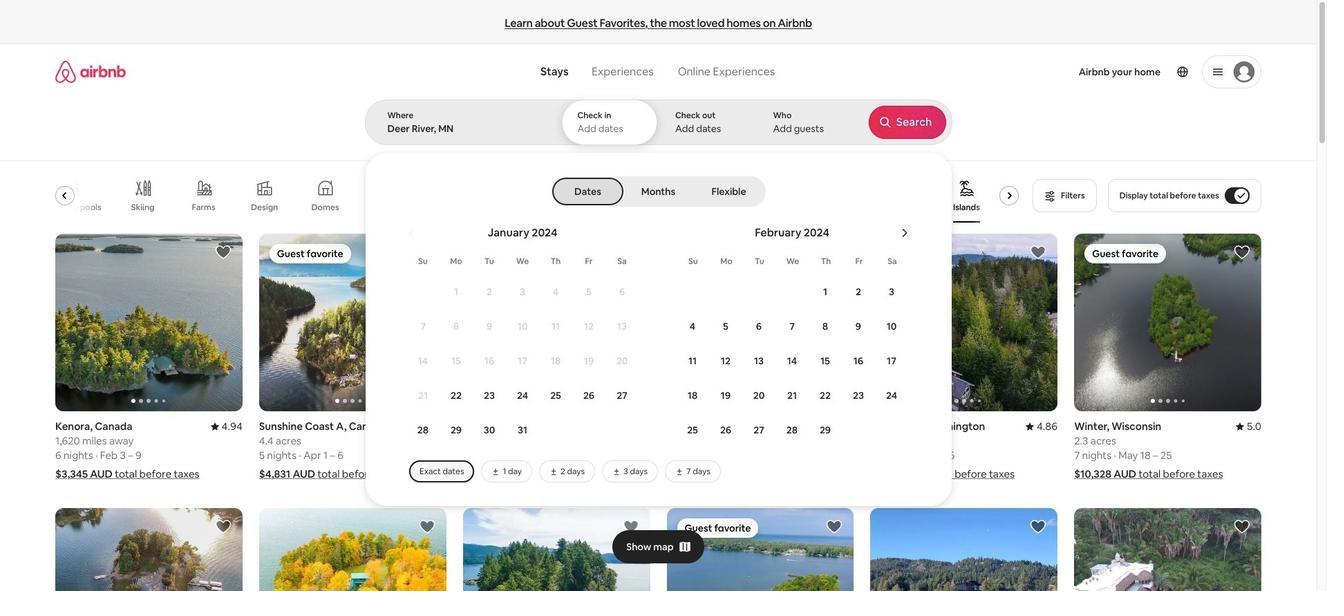 Task type: vqa. For each thing, say whether or not it's contained in the screenshot.
play
no



Task type: describe. For each thing, give the bounding box(es) containing it.
4.86 out of 5 average rating image for 'add to wishlist: presque isle, wisconsin' image
[[822, 420, 854, 433]]

5.0 out of 5 average rating image
[[1236, 420, 1262, 433]]

add to wishlist: birchwood, wisconsin image
[[419, 519, 435, 535]]

add to wishlist: winter, wisconsin image
[[1234, 244, 1251, 261]]

add to wishlist: sturgeon bay, wisconsin image
[[826, 519, 843, 535]]

add to wishlist: sunshine coast a, canada image
[[419, 244, 435, 261]]

add to wishlist: battle creek, michigan image
[[215, 519, 232, 535]]

add to wishlist: somers, montana image
[[1030, 519, 1047, 535]]

add to wishlist: madeira park, canada image
[[623, 519, 639, 535]]

calendar application
[[382, 211, 1328, 483]]

what can we help you find? tab list
[[530, 57, 666, 87]]

add to wishlist: punta de mita, mexico image
[[1234, 519, 1251, 535]]

Search destinations search field
[[388, 122, 538, 135]]

4.86 out of 5 average rating image for add to wishlist: anacortes, washington icon
[[1026, 420, 1058, 433]]



Task type: locate. For each thing, give the bounding box(es) containing it.
add to wishlist: kenora, canada image
[[215, 244, 232, 261]]

tab panel
[[365, 100, 1328, 506]]

2 4.86 out of 5 average rating image from the left
[[1026, 420, 1058, 433]]

tab list
[[554, 176, 763, 207]]

4.99 out of 5 average rating image
[[414, 420, 446, 433]]

4.86 out of 5 average rating image
[[822, 420, 854, 433], [1026, 420, 1058, 433]]

add to wishlist: presque isle, wisconsin image
[[826, 244, 843, 261]]

0 horizontal spatial 4.86 out of 5 average rating image
[[822, 420, 854, 433]]

1 horizontal spatial 4.86 out of 5 average rating image
[[1026, 420, 1058, 433]]

group
[[44, 169, 1025, 223], [55, 234, 243, 412], [259, 234, 446, 412], [463, 234, 650, 412], [667, 234, 854, 412], [871, 234, 1245, 412], [1075, 234, 1262, 412], [55, 508, 243, 591], [259, 508, 446, 591], [463, 508, 650, 591], [667, 508, 854, 591], [871, 508, 1058, 591], [1075, 508, 1262, 591]]

add to wishlist: deer river, minnesota image
[[623, 244, 639, 261]]

None search field
[[365, 44, 1328, 506]]

1 4.86 out of 5 average rating image from the left
[[822, 420, 854, 433]]

add to wishlist: anacortes, washington image
[[1030, 244, 1047, 261]]

profile element
[[797, 44, 1262, 100]]

4.94 out of 5 average rating image
[[211, 420, 243, 433]]



